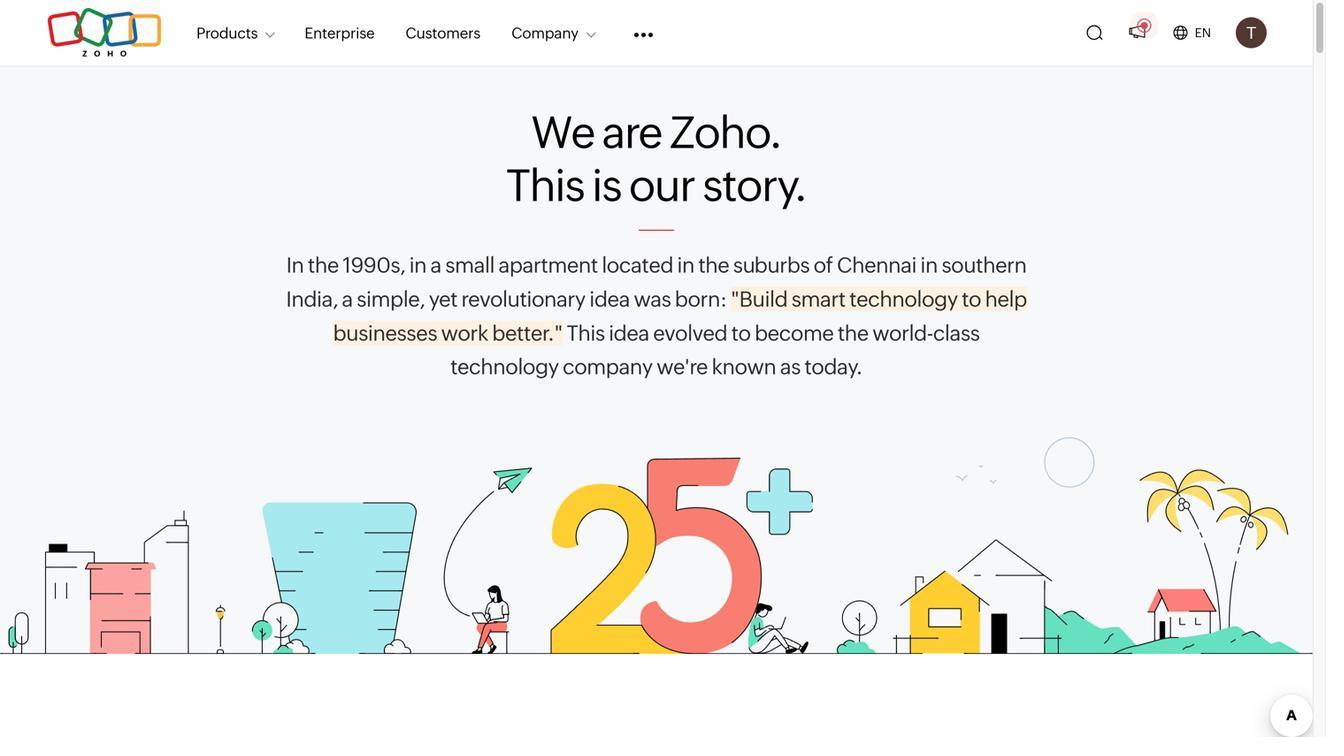 Task type: describe. For each thing, give the bounding box(es) containing it.
0 horizontal spatial the
[[308, 253, 339, 278]]

suburbs
[[733, 253, 810, 278]]

1 vertical spatial a
[[342, 287, 353, 312]]

company
[[563, 355, 653, 380]]

revolutionary
[[461, 287, 586, 312]]

apartment
[[498, 253, 598, 278]]

world-
[[872, 321, 933, 346]]

located
[[602, 253, 673, 278]]

this idea evolved to become the world-class technology company we're known as today.
[[450, 321, 980, 380]]

"build
[[731, 287, 788, 312]]

"build smart technology to help businesses work better."
[[333, 287, 1027, 346]]

better."
[[492, 321, 563, 346]]

smart
[[792, 287, 846, 312]]

small
[[445, 253, 495, 278]]

2 in from the left
[[677, 253, 694, 278]]

idea inside this idea evolved to become the world-class technology company we're known as today.
[[609, 321, 649, 346]]

story.
[[702, 160, 807, 211]]

in
[[286, 253, 304, 278]]

help
[[985, 287, 1027, 312]]

customers link
[[406, 13, 480, 52]]

the inside this idea evolved to become the world-class technology company we're known as today.
[[838, 321, 869, 346]]

this inside we are zoho. this is our story.
[[506, 160, 584, 211]]

we're
[[657, 355, 708, 380]]

simple,
[[357, 287, 425, 312]]

zoho.
[[669, 107, 782, 158]]

0 vertical spatial a
[[430, 253, 441, 278]]

chennai
[[837, 253, 917, 278]]

work
[[441, 321, 488, 346]]

as
[[780, 355, 801, 380]]

class
[[933, 321, 980, 346]]

products
[[196, 24, 258, 41]]

idea inside in the 1990s, in a small apartment located in the suburbs of chennai in southern india, a simple, yet revolutionary idea was born:
[[589, 287, 630, 312]]

in the 1990s, in a small apartment located in the suburbs of chennai in southern india, a simple, yet revolutionary idea was born:
[[286, 253, 1027, 312]]

become
[[755, 321, 834, 346]]



Task type: locate. For each thing, give the bounding box(es) containing it.
a left small
[[430, 253, 441, 278]]

businesses
[[333, 321, 437, 346]]

1 horizontal spatial a
[[430, 253, 441, 278]]

1 in from the left
[[409, 253, 427, 278]]

2 horizontal spatial in
[[920, 253, 938, 278]]

this
[[506, 160, 584, 211], [567, 321, 605, 346]]

yet
[[429, 287, 457, 312]]

0 horizontal spatial a
[[342, 287, 353, 312]]

a
[[430, 253, 441, 278], [342, 287, 353, 312]]

in
[[409, 253, 427, 278], [677, 253, 694, 278], [920, 253, 938, 278]]

our
[[629, 160, 695, 211]]

to for help
[[962, 287, 981, 312]]

technology
[[849, 287, 958, 312], [450, 355, 559, 380]]

to for become
[[731, 321, 751, 346]]

customers
[[406, 24, 480, 41]]

a right the india,
[[342, 287, 353, 312]]

is
[[592, 160, 621, 211]]

1 vertical spatial idea
[[609, 321, 649, 346]]

2 horizontal spatial the
[[838, 321, 869, 346]]

technology inside this idea evolved to become the world-class technology company we're known as today.
[[450, 355, 559, 380]]

to inside this idea evolved to become the world-class technology company we're known as today.
[[731, 321, 751, 346]]

the
[[308, 253, 339, 278], [698, 253, 729, 278], [838, 321, 869, 346]]

are
[[602, 107, 662, 158]]

1 horizontal spatial to
[[962, 287, 981, 312]]

0 vertical spatial technology
[[849, 287, 958, 312]]

this up company
[[567, 321, 605, 346]]

technology up "world-"
[[849, 287, 958, 312]]

0 vertical spatial idea
[[589, 287, 630, 312]]

this down we
[[506, 160, 584, 211]]

this inside this idea evolved to become the world-class technology company we're known as today.
[[567, 321, 605, 346]]

the up the 'born:'
[[698, 253, 729, 278]]

india,
[[286, 287, 338, 312]]

southern
[[942, 253, 1027, 278]]

in right chennai
[[920, 253, 938, 278]]

3 in from the left
[[920, 253, 938, 278]]

to left help
[[962, 287, 981, 312]]

evolved
[[653, 321, 727, 346]]

today.
[[805, 355, 863, 380]]

enterprise link
[[305, 13, 375, 52]]

technology down better."
[[450, 355, 559, 380]]

0 horizontal spatial in
[[409, 253, 427, 278]]

known
[[712, 355, 776, 380]]

enterprise
[[305, 24, 375, 41]]

terry turtle image
[[1236, 17, 1267, 48]]

company
[[511, 24, 579, 41]]

idea
[[589, 287, 630, 312], [609, 321, 649, 346]]

en
[[1195, 26, 1211, 40]]

of
[[814, 253, 833, 278]]

1990s,
[[343, 253, 405, 278]]

1 vertical spatial to
[[731, 321, 751, 346]]

idea left 'was'
[[589, 287, 630, 312]]

to inside "build smart technology to help businesses work better."
[[962, 287, 981, 312]]

to up the known
[[731, 321, 751, 346]]

we
[[531, 107, 594, 158]]

in up simple,
[[409, 253, 427, 278]]

0 horizontal spatial technology
[[450, 355, 559, 380]]

the right in
[[308, 253, 339, 278]]

to
[[962, 287, 981, 312], [731, 321, 751, 346]]

was
[[634, 287, 671, 312]]

we are zoho. this is our story.
[[506, 107, 807, 211]]

1 horizontal spatial in
[[677, 253, 694, 278]]

0 vertical spatial to
[[962, 287, 981, 312]]

1 vertical spatial this
[[567, 321, 605, 346]]

0 horizontal spatial to
[[731, 321, 751, 346]]

1 vertical spatial technology
[[450, 355, 559, 380]]

born:
[[675, 287, 727, 312]]

idea up company
[[609, 321, 649, 346]]

1 horizontal spatial the
[[698, 253, 729, 278]]

in up the 'born:'
[[677, 253, 694, 278]]

technology inside "build smart technology to help businesses work better."
[[849, 287, 958, 312]]

1 horizontal spatial technology
[[849, 287, 958, 312]]

the up the today.
[[838, 321, 869, 346]]

0 vertical spatial this
[[506, 160, 584, 211]]



Task type: vqa. For each thing, say whether or not it's contained in the screenshot.
the top to
yes



